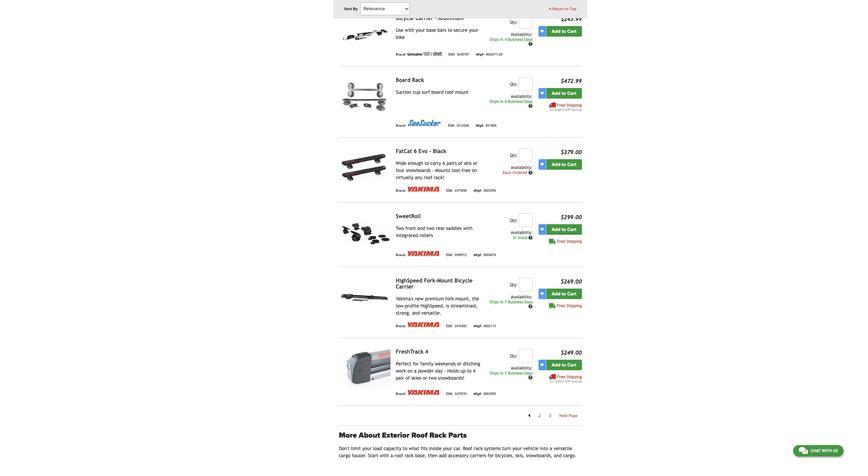 Task type: describe. For each thing, give the bounding box(es) containing it.
brand: for bicycle
[[396, 52, 406, 56]]

0 vertical spatial bicycle
[[396, 15, 414, 21]]

business for $249.00
[[508, 371, 523, 376]]

- inside wide enough to carry 6 pairs of skis or four snowboards - mounts tool-free on virtually any roof rack!
[[432, 168, 434, 173]]

in
[[513, 236, 517, 240]]

qty: for $243.99
[[510, 20, 518, 25]]

availability: for $472.99
[[511, 94, 533, 99]]

two front and two rear saddles with integrated rollers
[[396, 226, 473, 238]]

fatcat
[[396, 148, 412, 155]]

more
[[339, 431, 357, 440]]

profile
[[405, 304, 419, 309]]

question circle image
[[529, 171, 533, 175]]

$269.00
[[561, 279, 582, 285]]

to down $379.00
[[562, 162, 566, 167]]

8003096
[[484, 189, 497, 193]]

in for freshtrack 4
[[500, 371, 504, 376]]

days for $249.00
[[525, 371, 533, 376]]

next page link
[[556, 412, 582, 421]]

es#: for rack
[[449, 124, 455, 127]]

bike
[[396, 35, 405, 40]]

qty: for $249.00
[[510, 354, 518, 359]]

to inside return to top link
[[566, 6, 569, 11]]

work
[[396, 369, 406, 374]]

don't limit your load capacity to what fits inside your car. roof rack systems turn your vehicle into a versatile cargo hauler. start with a roof rack base, then add accessory carriers for bicycles, skis, snowboards, and cargo.
[[339, 446, 577, 459]]

business for $269.00
[[508, 300, 523, 305]]

availability: for $249.00
[[511, 366, 533, 371]]

question circle image for $249.00
[[529, 376, 533, 380]]

pairs
[[447, 161, 457, 166]]

with inside two front and two rear saddles with integrated rollers
[[464, 226, 473, 231]]

question circle image for $243.99
[[529, 42, 533, 46]]

chat with us link
[[794, 446, 844, 457]]

rollers
[[420, 233, 433, 238]]

board rack
[[396, 77, 424, 83]]

2 vertical spatial or
[[423, 376, 428, 381]]

- inside perfect for family weekends or ditching work on a powder day - holds up to 4 pair of skies or two snowboards!
[[444, 369, 446, 374]]

caret up image
[[549, 7, 552, 11]]

orders for $472.99
[[555, 108, 565, 112]]

business for $472.99
[[508, 99, 523, 104]]

fits
[[421, 446, 428, 452]]

2 shipping from the top
[[567, 239, 582, 244]]

your up the add
[[443, 446, 453, 452]]

question circle image for $472.99
[[529, 104, 533, 108]]

es#: for 4
[[447, 392, 453, 396]]

premium
[[425, 296, 444, 302]]

cart for $249.00
[[568, 363, 577, 368]]

1 horizontal spatial rack
[[430, 431, 447, 440]]

cart for $269.00
[[568, 291, 577, 297]]

es#3476083 - 8002115 - highspeed fork-mount bicycle carrier - yakima's new premium fork mount, the low-profile highspeed, is streamlined, strong, and versatile. - yakima - audi bmw volkswagen mercedes benz mini porsche image
[[339, 278, 391, 317]]

and inside don't limit your load capacity to what fits inside your car. roof rack systems turn your vehicle into a versatile cargo hauler. start with a roof rack base, then add accessory carriers for bicycles, skis, snowboards, and cargo.
[[554, 454, 562, 459]]

saddles
[[447, 226, 462, 231]]

question circle image for $269.00
[[529, 305, 533, 309]]

wide
[[396, 161, 407, 166]]

add for $249.00
[[552, 363, 561, 368]]

free shipping on orders $49 and up for $472.99
[[550, 103, 582, 112]]

sort
[[345, 6, 352, 11]]

$472.99
[[561, 78, 582, 84]]

cup
[[413, 89, 421, 95]]

1 link
[[525, 412, 535, 421]]

wide enough to carry 6 pairs of skis or four snowboards - mounts tool-free on virtually any roof rack!
[[396, 161, 478, 180]]

roof inside don't limit your load capacity to what fits inside your car. roof rack systems turn your vehicle into a versatile cargo hauler. start with a roof rack base, then add accessory carriers for bicycles, skis, snowboards, and cargo.
[[395, 454, 403, 459]]

qty: for $299.00
[[510, 218, 518, 223]]

es#: left 3098912
[[447, 253, 453, 257]]

3 shipping from the top
[[567, 304, 582, 309]]

with inside don't limit your load capacity to what fits inside your car. roof rack systems turn your vehicle into a versatile cargo hauler. start with a roof rack base, then add accessory carriers for bicycles, skis, snowboards, and cargo.
[[380, 454, 389, 459]]

genuine volkswagen audi - corporate logo image
[[408, 52, 442, 56]]

add to wish list image for $379.00
[[541, 163, 544, 166]]

sweetroll link
[[396, 213, 421, 220]]

surf
[[422, 89, 430, 95]]

turn
[[503, 446, 512, 452]]

versatile.
[[422, 311, 442, 316]]

hauler.
[[352, 454, 367, 459]]

availability: for $243.99
[[511, 32, 533, 37]]

cart for $379.00
[[568, 162, 577, 167]]

versatile
[[554, 446, 572, 452]]

of inside wide enough to carry 6 pairs of skis or four snowboards - mounts tool-free on virtually any roof rack!
[[459, 161, 463, 166]]

add for $379.00
[[552, 162, 561, 167]]

accessory
[[449, 454, 469, 459]]

$249.00
[[561, 350, 582, 356]]

add to wish list image for $299.00
[[541, 228, 544, 231]]

add to cart for $269.00
[[552, 291, 577, 297]]

add for $299.00
[[552, 227, 561, 233]]

1
[[529, 414, 531, 419]]

sort by
[[345, 6, 358, 11]]

free shipping for $269.00
[[558, 304, 582, 309]]

back
[[503, 171, 512, 175]]

add to cart button for $472.99
[[547, 88, 582, 99]]

don't
[[339, 446, 350, 452]]

1 horizontal spatial carrier
[[416, 15, 434, 21]]

ditching
[[463, 362, 481, 367]]

0 vertical spatial 6
[[414, 148, 417, 155]]

secure
[[454, 27, 468, 33]]

es#: for carrier
[[449, 52, 456, 56]]

to inside perfect for family weekends or ditching work on a powder day - holds up to 4 pair of skies or two snowboards!
[[467, 369, 472, 374]]

brand: for fatcat
[[396, 189, 406, 193]]

$379.00
[[561, 149, 582, 156]]

with inside use with your base bars to secure your bike
[[405, 27, 414, 33]]

skies
[[412, 376, 422, 381]]

us
[[834, 449, 839, 454]]

in for highspeed fork-mount bicycle carrier
[[500, 300, 504, 305]]

freshtrack 4
[[396, 349, 429, 355]]

es#3612068 - bx1806 - board rack  - suction cup surf board roof mount - seasucker - audi bmw volkswagen mercedes benz mini image
[[339, 77, 391, 116]]

2
[[539, 414, 541, 419]]

rack!
[[434, 175, 445, 180]]

highspeed,
[[421, 304, 445, 309]]

vehicle
[[524, 446, 539, 452]]

streamlined,
[[451, 304, 478, 309]]

yakima's
[[396, 296, 414, 302]]

add to cart button for $299.00
[[547, 224, 582, 235]]

next page
[[560, 414, 578, 419]]

in for board rack
[[500, 99, 504, 104]]

for inside perfect for family weekends or ditching work on a powder day - holds up to 4 pair of skies or two snowboards!
[[413, 362, 419, 367]]

freshtrack
[[396, 349, 424, 355]]

two
[[396, 226, 404, 231]]

to down $249.00
[[562, 363, 566, 368]]

brand: for freshtrack
[[396, 392, 406, 396]]

suction
[[396, 89, 412, 95]]

ships for board rack
[[490, 99, 499, 104]]

add to wish list image for $249.00
[[541, 364, 544, 367]]

add to wish list image for $472.99
[[541, 92, 544, 95]]

es#3475890 - 8003096 - fatcat 6 evo - black  - wide enough to carry 6 pairs of skis or four snowboards - mounts tool-free on virtually any roof rack! - yakima - audi bmw volkswagen mercedes benz mini porsche image
[[339, 149, 391, 187]]

es#: 3640787
[[449, 52, 470, 56]]

up for $472.99
[[579, 108, 582, 112]]

mount
[[438, 278, 453, 284]]

mfg#: for fatcat 6 evo - black
[[474, 189, 483, 193]]

limit
[[351, 446, 361, 452]]

availability: for $379.00
[[511, 165, 533, 170]]

board rack link
[[396, 77, 424, 83]]

mount,
[[456, 296, 471, 302]]

bicycle inside the highspeed fork-mount bicycle carrier
[[455, 278, 473, 284]]

8002115
[[484, 324, 497, 328]]

6 inside wide enough to carry 6 pairs of skis or four snowboards - mounts tool-free on virtually any roof rack!
[[443, 161, 445, 166]]

free
[[462, 168, 471, 173]]

3640787
[[457, 52, 470, 56]]

cargo.
[[564, 454, 577, 459]]

board
[[396, 77, 411, 83]]

mfg#: for bicycle carrier - aluminum
[[476, 52, 485, 56]]

your up skis, on the bottom
[[513, 446, 522, 452]]

qty: for $379.00
[[510, 153, 518, 158]]

freshtrack 4 link
[[396, 349, 429, 355]]

ships in 4 business days for $472.99
[[490, 99, 533, 104]]

suction cup surf board roof mount
[[396, 89, 469, 95]]

pair
[[396, 376, 404, 381]]

into
[[540, 446, 549, 452]]

es#: for fork-
[[447, 324, 453, 328]]

by
[[353, 6, 358, 11]]

snowboards!
[[438, 376, 465, 381]]

4 free from the top
[[558, 375, 566, 380]]

highspeed
[[396, 278, 423, 284]]

$49 for $249.00
[[566, 380, 571, 384]]

and down $249.00
[[572, 380, 577, 384]]

in stock
[[513, 236, 529, 240]]

two inside perfect for family weekends or ditching work on a powder day - holds up to 4 pair of skies or two snowboards!
[[429, 376, 437, 381]]

your up start
[[363, 446, 372, 452]]

what
[[409, 446, 420, 452]]

return to top
[[552, 6, 577, 11]]

snowboards
[[406, 168, 431, 173]]

or inside wide enough to carry 6 pairs of skis or four snowboards - mounts tool-free on virtually any roof rack!
[[473, 161, 478, 166]]

systems
[[485, 446, 501, 452]]

ships in 7 business days for $269.00
[[490, 300, 533, 305]]

8003092
[[484, 392, 497, 396]]

0 vertical spatial roof
[[412, 431, 428, 440]]

add to cart button for $243.99
[[547, 26, 582, 37]]

to inside wide enough to carry 6 pairs of skis or four snowboards - mounts tool-free on virtually any roof rack!
[[425, 161, 429, 166]]

free shipping for $299.00
[[558, 239, 582, 244]]

days for $269.00
[[525, 300, 533, 305]]

powder
[[418, 369, 434, 374]]

business for $243.99
[[508, 37, 523, 42]]



Task type: vqa. For each thing, say whether or not it's contained in the screenshot.
Add corresponding to $472.99
yes



Task type: locate. For each thing, give the bounding box(es) containing it.
fatcat 6 evo - black
[[396, 148, 447, 155]]

strong,
[[396, 311, 411, 316]]

of right pair
[[406, 376, 410, 381]]

3 add from the top
[[552, 162, 561, 167]]

7 for $269.00
[[505, 300, 507, 305]]

ships in 4 business days for $243.99
[[490, 37, 533, 42]]

and down versatile
[[554, 454, 562, 459]]

add for $472.99
[[552, 90, 561, 96]]

1 vertical spatial rack
[[405, 454, 414, 459]]

mfg#: 80a071128
[[476, 52, 503, 56]]

1 vertical spatial for
[[488, 454, 494, 459]]

2 horizontal spatial a
[[550, 446, 553, 452]]

to left top
[[566, 6, 569, 11]]

0 vertical spatial for
[[413, 362, 419, 367]]

2 add to cart button from the top
[[547, 88, 582, 99]]

your left base
[[416, 27, 425, 33]]

1 business from the top
[[508, 37, 523, 42]]

to left what
[[403, 446, 408, 452]]

up right holds
[[461, 369, 466, 374]]

3 availability: from the top
[[511, 165, 533, 170]]

in for bicycle carrier - aluminum
[[500, 37, 504, 42]]

add
[[439, 454, 447, 459]]

yakima - corporate logo image for 4
[[408, 390, 440, 395]]

add to cart for $379.00
[[552, 162, 577, 167]]

2 vertical spatial a
[[391, 454, 393, 459]]

add to cart for $243.99
[[552, 28, 577, 34]]

2 free shipping on orders $49 and up from the top
[[550, 375, 582, 384]]

add to cart button down $243.99 at top right
[[547, 26, 582, 37]]

1 yakima - corporate logo image from the top
[[408, 187, 440, 192]]

of left "skis"
[[459, 161, 463, 166]]

1 vertical spatial orders
[[555, 380, 565, 384]]

use with your base bars to secure your bike
[[396, 27, 479, 40]]

brand: left "seasucker - corporate logo"
[[396, 124, 406, 127]]

es#: left 3479293
[[447, 392, 453, 396]]

rack up the inside
[[430, 431, 447, 440]]

or up holds
[[458, 362, 462, 367]]

add to wish list image for $243.99
[[541, 30, 544, 33]]

$49 down $472.99
[[566, 108, 571, 112]]

None number field
[[519, 15, 533, 29], [519, 77, 533, 91], [519, 149, 533, 162], [519, 214, 533, 227], [519, 278, 533, 292], [519, 349, 533, 363], [519, 15, 533, 29], [519, 77, 533, 91], [519, 149, 533, 162], [519, 214, 533, 227], [519, 278, 533, 292], [519, 349, 533, 363]]

add to cart button down $379.00
[[547, 159, 582, 170]]

your
[[416, 27, 425, 33], [469, 27, 479, 33], [363, 446, 372, 452], [443, 446, 453, 452], [513, 446, 522, 452]]

es#: left the "3476083"
[[447, 324, 453, 328]]

2 vertical spatial up
[[579, 380, 582, 384]]

1 horizontal spatial roof
[[463, 446, 473, 452]]

yakima - corporate logo image down versatile.
[[408, 323, 440, 328]]

2 add to wish list image from the top
[[541, 228, 544, 231]]

3 question circle image from the top
[[529, 236, 533, 240]]

1 vertical spatial add to wish list image
[[541, 228, 544, 231]]

2 add from the top
[[552, 90, 561, 96]]

or right "skis"
[[473, 161, 478, 166]]

1 vertical spatial ships in 4 business days
[[490, 99, 533, 104]]

5 availability: from the top
[[511, 295, 533, 300]]

es#3640787 - 80a071128 - bicycle carrier - aluminum - use with your base bars to secure your bike - genuine volkswagen audi - audi image
[[339, 15, 391, 54]]

0 vertical spatial free shipping on orders $49 and up
[[550, 103, 582, 112]]

add to cart down $472.99
[[552, 90, 577, 96]]

3 business from the top
[[508, 300, 523, 305]]

two up rollers
[[427, 226, 435, 231]]

base
[[427, 27, 436, 33]]

6 cart from the top
[[568, 363, 577, 368]]

1 free shipping from the top
[[558, 239, 582, 244]]

about
[[359, 431, 380, 440]]

mfg#: bx1806
[[476, 124, 497, 127]]

es#: 3479293
[[447, 392, 467, 396]]

1 $49 from the top
[[566, 108, 571, 112]]

question circle image for $299.00
[[529, 236, 533, 240]]

mfg#: left 8004074
[[474, 253, 483, 257]]

3 days from the top
[[525, 300, 533, 305]]

2 yakima - corporate logo image from the top
[[408, 251, 440, 256]]

exterior
[[382, 431, 410, 440]]

qty: for $472.99
[[510, 82, 518, 87]]

mfg#: 8002115
[[474, 324, 497, 328]]

shipping down $299.00
[[567, 239, 582, 244]]

4 qty: from the top
[[510, 218, 518, 223]]

up inside perfect for family weekends or ditching work on a powder day - holds up to 4 pair of skies or two snowboards!
[[461, 369, 466, 374]]

brand: down integrated
[[396, 253, 406, 257]]

ships in 4 business days up the bx1806 in the right top of the page
[[490, 99, 533, 104]]

base,
[[415, 454, 427, 459]]

bicycle carrier - aluminum
[[396, 15, 464, 21]]

1 cart from the top
[[568, 28, 577, 34]]

add to cart down $299.00
[[552, 227, 577, 233]]

0 vertical spatial up
[[579, 108, 582, 112]]

ships right the the
[[490, 300, 499, 305]]

2 link
[[535, 412, 545, 421]]

brand: for board
[[396, 124, 406, 127]]

roof down 'capacity'
[[395, 454, 403, 459]]

tool-
[[452, 168, 462, 173]]

mfg#: 8004074
[[474, 253, 497, 257]]

return
[[553, 6, 565, 11]]

and up rollers
[[418, 226, 426, 231]]

ships for highspeed fork-mount bicycle carrier
[[490, 300, 499, 305]]

cart for $472.99
[[568, 90, 577, 96]]

0 vertical spatial a
[[414, 369, 417, 374]]

0 horizontal spatial a
[[391, 454, 393, 459]]

1 horizontal spatial or
[[458, 362, 462, 367]]

0 horizontal spatial or
[[423, 376, 428, 381]]

es#: left 3612068 at the right
[[449, 124, 455, 127]]

shipping down $472.99
[[567, 103, 582, 108]]

1 horizontal spatial 6
[[443, 161, 445, 166]]

6 up mounts
[[443, 161, 445, 166]]

and down $472.99
[[572, 108, 577, 112]]

stock
[[518, 236, 528, 240]]

0 vertical spatial two
[[427, 226, 435, 231]]

free shipping on orders $49 and up down $472.99
[[550, 103, 582, 112]]

yakima - corporate logo image for fork-
[[408, 323, 440, 328]]

1 horizontal spatial rack
[[474, 446, 483, 452]]

- right day
[[444, 369, 446, 374]]

2 ships in 4 business days from the top
[[490, 99, 533, 104]]

cart for $243.99
[[568, 28, 577, 34]]

family
[[421, 362, 434, 367]]

add to cart button for $249.00
[[547, 360, 582, 371]]

chat with us
[[811, 449, 839, 454]]

1 days from the top
[[525, 37, 533, 42]]

3 ships from the top
[[490, 300, 499, 305]]

3476083
[[455, 324, 467, 328]]

add to cart button for $269.00
[[547, 289, 582, 299]]

rack up cup
[[412, 77, 424, 83]]

cart down $249.00
[[568, 363, 577, 368]]

yakima - corporate logo image for 6
[[408, 187, 440, 192]]

1 brand: from the top
[[396, 52, 406, 56]]

1 vertical spatial 7
[[505, 371, 507, 376]]

add to cart for $472.99
[[552, 90, 577, 96]]

mounts
[[436, 168, 450, 173]]

4 in from the top
[[500, 371, 504, 376]]

2 vertical spatial add to wish list image
[[541, 364, 544, 367]]

mfg#: left the bx1806 in the right top of the page
[[476, 124, 485, 127]]

shipping down $269.00
[[567, 304, 582, 309]]

more about exterior roof rack parts
[[339, 431, 467, 440]]

add for $243.99
[[552, 28, 561, 34]]

mount
[[455, 89, 469, 95]]

2 brand: from the top
[[396, 124, 406, 127]]

availability:
[[511, 32, 533, 37], [511, 94, 533, 99], [511, 165, 533, 170], [511, 231, 533, 235], [511, 295, 533, 300], [511, 366, 533, 371]]

brand: down pair
[[396, 392, 406, 396]]

2 availability: from the top
[[511, 94, 533, 99]]

use
[[396, 27, 404, 33]]

skis
[[464, 161, 472, 166]]

comments image
[[799, 447, 809, 455]]

3 add to wish list image from the top
[[541, 292, 544, 296]]

0 vertical spatial or
[[473, 161, 478, 166]]

2 qty: from the top
[[510, 82, 518, 87]]

1 vertical spatial roof
[[424, 175, 433, 180]]

3475890
[[455, 189, 467, 193]]

1 availability: from the top
[[511, 32, 533, 37]]

0 vertical spatial $49
[[566, 108, 571, 112]]

1 vertical spatial carrier
[[396, 284, 414, 290]]

up for $249.00
[[579, 380, 582, 384]]

0 vertical spatial add to wish list image
[[541, 30, 544, 33]]

4 add to cart button from the top
[[547, 224, 582, 235]]

add to cart button down $299.00
[[547, 224, 582, 235]]

yakima - corporate logo image down skies
[[408, 390, 440, 395]]

4 brand: from the top
[[396, 253, 406, 257]]

on
[[550, 108, 554, 112], [472, 168, 477, 173], [408, 369, 413, 374], [550, 380, 554, 384]]

to left carry
[[425, 161, 429, 166]]

free
[[558, 103, 566, 108], [558, 239, 566, 244], [558, 304, 566, 309], [558, 375, 566, 380]]

3 add to cart button from the top
[[547, 159, 582, 170]]

mfg#: for freshtrack 4
[[474, 392, 483, 396]]

5 cart from the top
[[568, 291, 577, 297]]

or
[[473, 161, 478, 166], [458, 362, 462, 367], [423, 376, 428, 381]]

to down $269.00
[[562, 291, 566, 297]]

3 add to wish list image from the top
[[541, 364, 544, 367]]

5 qty: from the top
[[510, 283, 518, 288]]

add to wish list image for $269.00
[[541, 292, 544, 296]]

1 add to cart from the top
[[552, 28, 577, 34]]

4
[[505, 37, 507, 42], [505, 99, 507, 104], [425, 349, 429, 355], [473, 369, 476, 374]]

with left us
[[822, 449, 832, 454]]

3 free from the top
[[558, 304, 566, 309]]

4 availability: from the top
[[511, 231, 533, 235]]

- up base
[[435, 15, 437, 21]]

board
[[432, 89, 444, 95]]

free down $299.00
[[558, 239, 566, 244]]

availability: for $299.00
[[511, 231, 533, 235]]

1 ships in 7 business days from the top
[[490, 300, 533, 305]]

front
[[406, 226, 416, 231]]

0 horizontal spatial roof
[[395, 454, 403, 459]]

6 left the evo
[[414, 148, 417, 155]]

fatcat 6 evo - black link
[[396, 148, 447, 155]]

the
[[472, 296, 479, 302]]

a down 'capacity'
[[391, 454, 393, 459]]

4 add to cart from the top
[[552, 227, 577, 233]]

es#3098912 - 8004074 - sweetroll - two front and two rear saddles with integrated rollers - yakima - audi bmw volkswagen mercedes benz mini porsche image
[[339, 214, 391, 252]]

orders for $249.00
[[555, 380, 565, 384]]

roof inside wide enough to carry 6 pairs of skis or four snowboards - mounts tool-free on virtually any roof rack!
[[424, 175, 433, 180]]

cart down $269.00
[[568, 291, 577, 297]]

3 yakima - corporate logo image from the top
[[408, 323, 440, 328]]

carrier up base
[[416, 15, 434, 21]]

es#: left 3640787
[[449, 52, 456, 56]]

1 vertical spatial ships in 7 business days
[[490, 371, 533, 376]]

days for $243.99
[[525, 37, 533, 42]]

1 vertical spatial rack
[[430, 431, 447, 440]]

4 business from the top
[[508, 371, 523, 376]]

on inside wide enough to carry 6 pairs of skis or four snowboards - mounts tool-free on virtually any roof rack!
[[472, 168, 477, 173]]

carrier up yakima's
[[396, 284, 414, 290]]

new
[[415, 296, 424, 302]]

1 vertical spatial free shipping on orders $49 and up
[[550, 375, 582, 384]]

ships in 4 business days up 80a071128
[[490, 37, 533, 42]]

your right secure
[[469, 27, 479, 33]]

day
[[436, 369, 443, 374]]

of inside perfect for family weekends or ditching work on a powder day - holds up to 4 pair of skies or two snowboards!
[[406, 376, 410, 381]]

0 horizontal spatial carrier
[[396, 284, 414, 290]]

qty: for $269.00
[[510, 283, 518, 288]]

1 horizontal spatial roof
[[424, 175, 433, 180]]

0 horizontal spatial rack
[[412, 77, 424, 83]]

3
[[549, 414, 552, 419]]

1 vertical spatial bicycle
[[455, 278, 473, 284]]

$49 down $249.00
[[566, 380, 571, 384]]

1 vertical spatial free shipping
[[558, 304, 582, 309]]

2 question circle image from the top
[[529, 104, 533, 108]]

5 add from the top
[[552, 291, 561, 297]]

mfg#: left 8002115
[[474, 324, 483, 328]]

2 in from the top
[[500, 99, 504, 104]]

0 vertical spatial ships in 7 business days
[[490, 300, 533, 305]]

mfg#: 8003092
[[474, 392, 497, 396]]

yakima - corporate logo image down rollers
[[408, 251, 440, 256]]

1 add to cart button from the top
[[547, 26, 582, 37]]

add to cart down $379.00
[[552, 162, 577, 167]]

4 add from the top
[[552, 227, 561, 233]]

4 inside perfect for family weekends or ditching work on a powder day - holds up to 4 pair of skies or two snowboards!
[[473, 369, 476, 374]]

for left family
[[413, 362, 419, 367]]

4 yakima - corporate logo image from the top
[[408, 390, 440, 395]]

perfect for family weekends or ditching work on a powder day - holds up to 4 pair of skies or two snowboards!
[[396, 362, 481, 381]]

1 vertical spatial a
[[550, 446, 553, 452]]

add to cart down $249.00
[[552, 363, 577, 368]]

3 qty: from the top
[[510, 153, 518, 158]]

6
[[414, 148, 417, 155], [443, 161, 445, 166]]

free down $249.00
[[558, 375, 566, 380]]

qty:
[[510, 20, 518, 25], [510, 82, 518, 87], [510, 153, 518, 158], [510, 218, 518, 223], [510, 283, 518, 288], [510, 354, 518, 359]]

highspeed fork-mount bicycle carrier
[[396, 278, 473, 290]]

brand: down the bike
[[396, 52, 406, 56]]

1 horizontal spatial a
[[414, 369, 417, 374]]

1 vertical spatial 6
[[443, 161, 445, 166]]

bars
[[438, 27, 447, 33]]

es#3479293 - 8003092 - freshtrack 4 - perfect for family weekends or ditching work on a powder day - holds up to 4 pair of skies or two snowboards! - yakima - audi bmw volkswagen mercedes benz mini porsche image
[[339, 349, 391, 388]]

1 vertical spatial add to wish list image
[[541, 163, 544, 166]]

0 horizontal spatial rack
[[405, 454, 414, 459]]

0 vertical spatial of
[[459, 161, 463, 166]]

cart
[[568, 28, 577, 34], [568, 90, 577, 96], [568, 162, 577, 167], [568, 227, 577, 233], [568, 291, 577, 297], [568, 363, 577, 368]]

0 vertical spatial roof
[[445, 89, 454, 95]]

add to cart button down $472.99
[[547, 88, 582, 99]]

es#: 3612068
[[449, 124, 469, 127]]

3 add to cart from the top
[[552, 162, 577, 167]]

0 horizontal spatial roof
[[412, 431, 428, 440]]

ships in 4 business days
[[490, 37, 533, 42], [490, 99, 533, 104]]

low-
[[396, 304, 405, 309]]

parts
[[449, 431, 467, 440]]

2 cart from the top
[[568, 90, 577, 96]]

3 in from the top
[[500, 300, 504, 305]]

4 ships from the top
[[490, 371, 499, 376]]

1 ships from the top
[[490, 37, 499, 42]]

rack up the carriers
[[474, 446, 483, 452]]

ships for freshtrack 4
[[490, 371, 499, 376]]

up down $472.99
[[579, 108, 582, 112]]

yakima's new premium fork mount, the low-profile highspeed, is streamlined, strong, and versatile.
[[396, 296, 479, 316]]

fork
[[446, 296, 454, 302]]

1 7 from the top
[[505, 300, 507, 305]]

1 vertical spatial up
[[461, 369, 466, 374]]

to down $299.00
[[562, 227, 566, 233]]

3 cart from the top
[[568, 162, 577, 167]]

add to cart
[[552, 28, 577, 34], [552, 90, 577, 96], [552, 162, 577, 167], [552, 227, 577, 233], [552, 291, 577, 297], [552, 363, 577, 368]]

0 vertical spatial orders
[[555, 108, 565, 112]]

cart down $243.99 at top right
[[568, 28, 577, 34]]

bicycle up use
[[396, 15, 414, 21]]

1 qty: from the top
[[510, 20, 518, 25]]

2 vertical spatial add to wish list image
[[541, 292, 544, 296]]

top
[[570, 6, 577, 11]]

1 vertical spatial $49
[[566, 380, 571, 384]]

and inside two front and two rear saddles with integrated rollers
[[418, 226, 426, 231]]

ships for bicycle carrier - aluminum
[[490, 37, 499, 42]]

2 horizontal spatial or
[[473, 161, 478, 166]]

1 vertical spatial two
[[429, 376, 437, 381]]

es#: 3476083
[[447, 324, 467, 328]]

4 question circle image from the top
[[529, 305, 533, 309]]

ships in 7 business days up 8002115
[[490, 300, 533, 305]]

2 vertical spatial roof
[[395, 454, 403, 459]]

free shipping down $269.00
[[558, 304, 582, 309]]

up
[[579, 108, 582, 112], [461, 369, 466, 374], [579, 380, 582, 384]]

ships in 7 business days for $249.00
[[490, 371, 533, 376]]

6 availability: from the top
[[511, 366, 533, 371]]

to inside don't limit your load capacity to what fits inside your car. roof rack systems turn your vehicle into a versatile cargo hauler. start with a roof rack base, then add accessory carriers for bicycles, skis, snowboards, and cargo.
[[403, 446, 408, 452]]

and down profile
[[412, 311, 420, 316]]

1 horizontal spatial of
[[459, 161, 463, 166]]

$49 for $472.99
[[566, 108, 571, 112]]

3 brand: from the top
[[396, 189, 406, 193]]

mfg#: for board rack
[[476, 124, 485, 127]]

roof inside don't limit your load capacity to what fits inside your car. roof rack systems turn your vehicle into a versatile cargo hauler. start with a roof rack base, then add accessory carriers for bicycles, skis, snowboards, and cargo.
[[463, 446, 473, 452]]

yakima - corporate logo image
[[408, 187, 440, 192], [408, 251, 440, 256], [408, 323, 440, 328], [408, 390, 440, 395]]

then
[[428, 454, 438, 459]]

2 7 from the top
[[505, 371, 507, 376]]

6 add to cart button from the top
[[547, 360, 582, 371]]

1 question circle image from the top
[[529, 42, 533, 46]]

2 horizontal spatial roof
[[445, 89, 454, 95]]

1 add to wish list image from the top
[[541, 92, 544, 95]]

0 vertical spatial ships in 4 business days
[[490, 37, 533, 42]]

sweetroll
[[396, 213, 421, 220]]

to down 'ditching'
[[467, 369, 472, 374]]

1 vertical spatial roof
[[463, 446, 473, 452]]

2 free shipping from the top
[[558, 304, 582, 309]]

and inside yakima's new premium fork mount, the low-profile highspeed, is streamlined, strong, and versatile.
[[412, 311, 420, 316]]

6 add to cart from the top
[[552, 363, 577, 368]]

mfg#: left 8003096
[[474, 189, 483, 193]]

5 add to cart button from the top
[[547, 289, 582, 299]]

2 ships from the top
[[490, 99, 499, 104]]

free shipping on orders $49 and up for $249.00
[[550, 375, 582, 384]]

add to cart button for $379.00
[[547, 159, 582, 170]]

for inside don't limit your load capacity to what fits inside your car. roof rack systems turn your vehicle into a versatile cargo hauler. start with a roof rack base, then add accessory carriers for bicycles, skis, snowboards, and cargo.
[[488, 454, 494, 459]]

5 brand: from the top
[[396, 324, 406, 328]]

1 horizontal spatial bicycle
[[455, 278, 473, 284]]

1 ships in 4 business days from the top
[[490, 37, 533, 42]]

1 shipping from the top
[[567, 103, 582, 108]]

2 orders from the top
[[555, 380, 565, 384]]

skis,
[[516, 454, 525, 459]]

add for $269.00
[[552, 291, 561, 297]]

- down carry
[[432, 168, 434, 173]]

5 question circle image from the top
[[529, 376, 533, 380]]

two inside two front and two rear saddles with integrated rollers
[[427, 226, 435, 231]]

carrier
[[416, 15, 434, 21], [396, 284, 414, 290]]

3098912
[[455, 253, 467, 257]]

es#: for 6
[[447, 189, 453, 193]]

carriers
[[470, 454, 487, 459]]

add to wish list image
[[541, 92, 544, 95], [541, 163, 544, 166], [541, 364, 544, 367]]

1 vertical spatial or
[[458, 362, 462, 367]]

mfg#: 8003096
[[474, 189, 497, 193]]

roof up fits
[[412, 431, 428, 440]]

free shipping down $299.00
[[558, 239, 582, 244]]

to down $472.99
[[562, 90, 566, 96]]

- right the evo
[[430, 148, 432, 155]]

paginated product list navigation navigation
[[339, 412, 582, 421]]

days for $472.99
[[525, 99, 533, 104]]

mfg#: left 80a071128
[[476, 52, 485, 56]]

brand: for highspeed
[[396, 324, 406, 328]]

6 qty: from the top
[[510, 354, 518, 359]]

aluminum
[[439, 15, 464, 21]]

1 vertical spatial of
[[406, 376, 410, 381]]

4 days from the top
[[525, 371, 533, 376]]

add to cart for $299.00
[[552, 227, 577, 233]]

cart down $472.99
[[568, 90, 577, 96]]

question circle image
[[529, 42, 533, 46], [529, 104, 533, 108], [529, 236, 533, 240], [529, 305, 533, 309], [529, 376, 533, 380]]

1 orders from the top
[[555, 108, 565, 112]]

mfg#: for highspeed fork-mount bicycle carrier
[[474, 324, 483, 328]]

add to wish list image
[[541, 30, 544, 33], [541, 228, 544, 231], [541, 292, 544, 296]]

1 horizontal spatial for
[[488, 454, 494, 459]]

6 brand: from the top
[[396, 392, 406, 396]]

bicycle up mount,
[[455, 278, 473, 284]]

or down powder
[[423, 376, 428, 381]]

add to cart down $269.00
[[552, 291, 577, 297]]

ships up the bx1806 in the right top of the page
[[490, 99, 499, 104]]

add to cart button down $249.00
[[547, 360, 582, 371]]

3 link
[[545, 412, 556, 421]]

for down systems
[[488, 454, 494, 459]]

5 add to cart from the top
[[552, 291, 577, 297]]

2 add to cart from the top
[[552, 90, 577, 96]]

0 vertical spatial 7
[[505, 300, 507, 305]]

seasucker - corporate logo image
[[408, 118, 442, 127]]

0 horizontal spatial of
[[406, 376, 410, 381]]

0 vertical spatial carrier
[[416, 15, 434, 21]]

orders down $472.99
[[555, 108, 565, 112]]

2 business from the top
[[508, 99, 523, 104]]

and
[[572, 108, 577, 112], [418, 226, 426, 231], [412, 311, 420, 316], [572, 380, 577, 384], [554, 454, 562, 459]]

4 shipping from the top
[[567, 375, 582, 380]]

capacity
[[384, 446, 402, 452]]

1 add from the top
[[552, 28, 561, 34]]

1 add to wish list image from the top
[[541, 30, 544, 33]]

1 in from the top
[[500, 37, 504, 42]]

on inside perfect for family weekends or ditching work on a powder day - holds up to 4 pair of skies or two snowboards!
[[408, 369, 413, 374]]

0 vertical spatial free shipping
[[558, 239, 582, 244]]

0 vertical spatial rack
[[474, 446, 483, 452]]

back ordered
[[503, 171, 529, 175]]

a inside perfect for family weekends or ditching work on a powder day - holds up to 4 pair of skies or two snowboards!
[[414, 369, 417, 374]]

cart down $299.00
[[568, 227, 577, 233]]

2 free from the top
[[558, 239, 566, 244]]

availability: for $269.00
[[511, 295, 533, 300]]

0 horizontal spatial 6
[[414, 148, 417, 155]]

cart for $299.00
[[568, 227, 577, 233]]

carrier inside the highspeed fork-mount bicycle carrier
[[396, 284, 414, 290]]

7
[[505, 300, 507, 305], [505, 371, 507, 376]]

enough
[[408, 161, 423, 166]]

0 horizontal spatial bicycle
[[396, 15, 414, 21]]

with right saddles on the top right
[[464, 226, 473, 231]]

add to cart for $249.00
[[552, 363, 577, 368]]

roof right any
[[424, 175, 433, 180]]

2 $49 from the top
[[566, 380, 571, 384]]

ships up 80a071128
[[490, 37, 499, 42]]

6 add from the top
[[552, 363, 561, 368]]

2 ships in 7 business days from the top
[[490, 371, 533, 376]]

2 days from the top
[[525, 99, 533, 104]]

1 free shipping on orders $49 and up from the top
[[550, 103, 582, 112]]

4 cart from the top
[[568, 227, 577, 233]]

to down $243.99 at top right
[[562, 28, 566, 34]]

0 horizontal spatial for
[[413, 362, 419, 367]]

add
[[552, 28, 561, 34], [552, 90, 561, 96], [552, 162, 561, 167], [552, 227, 561, 233], [552, 291, 561, 297], [552, 363, 561, 368]]

2 add to wish list image from the top
[[541, 163, 544, 166]]

return to top link
[[549, 6, 577, 12]]

7 for $249.00
[[505, 371, 507, 376]]

0 vertical spatial add to wish list image
[[541, 92, 544, 95]]

to inside use with your base bars to secure your bike
[[448, 27, 453, 33]]

to right bars
[[448, 27, 453, 33]]

free down $472.99
[[558, 103, 566, 108]]

shipping down $249.00
[[567, 375, 582, 380]]

yakima - corporate logo image down any
[[408, 187, 440, 192]]

mfg#: for sweetroll
[[474, 253, 483, 257]]

0 vertical spatial rack
[[412, 77, 424, 83]]

orders down $249.00
[[555, 380, 565, 384]]

1 free from the top
[[558, 103, 566, 108]]



